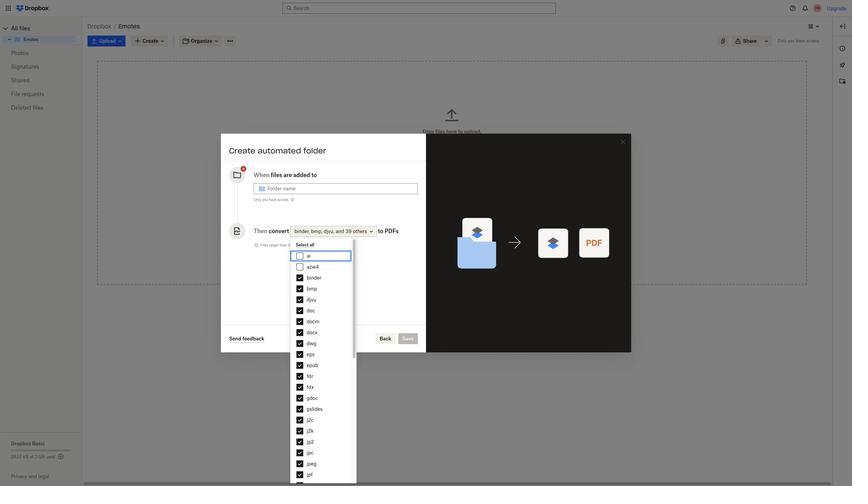 Task type: vqa. For each thing, say whether or not it's contained in the screenshot.
Deleted
yes



Task type: describe. For each thing, give the bounding box(es) containing it.
select all button
[[296, 242, 314, 248]]

when
[[254, 172, 270, 179]]

binder, bmp, djvu, and 39 others button
[[291, 226, 377, 237]]

select
[[296, 242, 309, 248]]

of
[[30, 455, 34, 460]]

ai checkbox item
[[290, 251, 352, 262]]

eps
[[307, 352, 315, 358]]

djvu,
[[324, 229, 335, 234]]

all files
[[11, 25, 30, 32]]

pdfs
[[385, 228, 399, 235]]

files
[[261, 243, 268, 247]]

access
[[410, 188, 427, 194]]

1 vertical spatial folder
[[486, 226, 499, 232]]

share for share and manage access to this folder
[[410, 246, 424, 251]]

eps checkbox item
[[290, 349, 352, 360]]

dropbox logo - go to the homepage image
[[14, 3, 51, 14]]

jpf
[[307, 472, 313, 478]]

azw4 checkbox item
[[290, 262, 352, 273]]

privacy and legal link
[[11, 474, 82, 480]]

emotes link
[[14, 35, 76, 43]]

28.57 kb of 2 gb used
[[11, 455, 55, 460]]

dropbox link
[[88, 22, 112, 31]]

ways
[[435, 171, 447, 177]]

binder, bmp, djvu, and 39 others
[[295, 229, 367, 234]]

files for request
[[431, 226, 441, 232]]

28.57
[[11, 455, 22, 460]]

jpc checkbox item
[[290, 448, 352, 459]]

only inside create automated folder dialog
[[254, 198, 261, 202]]

global header element
[[0, 0, 853, 17]]

select all
[[296, 242, 314, 248]]

files for all
[[19, 25, 30, 32]]

dropbox basic
[[11, 441, 45, 447]]

use
[[429, 136, 437, 142]]

open activity image
[[839, 77, 847, 86]]

dwg checkbox item
[[290, 338, 352, 349]]

to up manage
[[442, 226, 447, 232]]

than
[[280, 243, 287, 247]]

more ways to add content element
[[394, 170, 511, 262]]

files are added to
[[271, 172, 317, 179]]

deleted files link
[[11, 101, 71, 115]]

djvu
[[307, 297, 316, 303]]

'upload'
[[447, 136, 465, 142]]

bmp
[[307, 286, 317, 292]]

upgrade link
[[827, 5, 847, 11]]

access button
[[395, 184, 509, 198]]

access inside more ways to add content element
[[456, 246, 471, 251]]

1 horizontal spatial emotes
[[118, 23, 140, 30]]

signatures link
[[11, 60, 71, 74]]

manage
[[435, 246, 454, 251]]

and for privacy and legal
[[28, 474, 37, 480]]

folder permissions image
[[290, 197, 295, 203]]

bmp checkbox item
[[290, 284, 352, 295]]

fdr checkbox item
[[290, 371, 352, 382]]

files for deleted
[[33, 104, 43, 111]]

be inside create automated folder dialog
[[312, 243, 316, 247]]

larger
[[269, 243, 279, 247]]

Folder name text field
[[268, 185, 414, 193]]

create automated folder
[[229, 146, 326, 156]]

automated
[[258, 146, 301, 156]]

djvu checkbox item
[[290, 295, 352, 306]]

docx checkbox item
[[290, 327, 352, 338]]

drop files here to upload, or use the 'upload' button
[[423, 129, 482, 142]]

docx
[[307, 330, 318, 336]]

files larger than 30mb will not be converted
[[261, 243, 333, 247]]

button
[[466, 136, 481, 142]]

photos link
[[11, 46, 71, 60]]

import button
[[395, 204, 509, 217]]

convert
[[269, 228, 289, 235]]

dwg
[[307, 341, 317, 347]]

30mb
[[288, 243, 298, 247]]

to left pdfs
[[378, 228, 384, 235]]

added inside create automated folder dialog
[[293, 172, 310, 179]]

more
[[422, 171, 434, 177]]

azw4
[[307, 264, 319, 270]]

gdoc
[[307, 395, 318, 401]]

to down request files to be added to this folder
[[472, 246, 477, 251]]

will
[[299, 243, 305, 247]]

epub
[[307, 363, 318, 368]]

upload,
[[464, 129, 482, 134]]

or
[[423, 136, 428, 142]]

share button
[[732, 36, 761, 47]]

to up the share and manage access to this folder
[[470, 226, 475, 232]]

request
[[410, 226, 430, 232]]

file
[[11, 91, 20, 98]]

jp2
[[307, 439, 314, 445]]

the
[[438, 136, 446, 142]]

2
[[35, 455, 37, 460]]

request files to be added to this folder
[[410, 226, 499, 232]]

to right the are
[[312, 172, 317, 179]]

have inside create automated folder dialog
[[269, 198, 277, 202]]

jp2 checkbox item
[[290, 437, 352, 448]]

shared
[[11, 77, 30, 84]]

privacy and legal
[[11, 474, 49, 480]]

files for drop
[[436, 129, 445, 134]]

deleted
[[11, 104, 31, 111]]

shared link
[[11, 74, 71, 87]]

docm
[[307, 319, 320, 325]]

add
[[454, 171, 463, 177]]

share for share
[[743, 38, 757, 44]]



Task type: locate. For each thing, give the bounding box(es) containing it.
1 vertical spatial share
[[410, 246, 424, 251]]

checkbox item
[[290, 481, 352, 486]]

1 vertical spatial have
[[269, 198, 277, 202]]

doc
[[307, 308, 315, 314]]

jpc
[[307, 450, 314, 456]]

get more space image
[[57, 453, 65, 461]]

and inside popup button
[[336, 229, 344, 234]]

j2c
[[307, 417, 314, 423]]

0 horizontal spatial access
[[278, 198, 289, 202]]

1 horizontal spatial have
[[796, 38, 805, 43]]

fdr
[[307, 374, 313, 379]]

be
[[448, 226, 453, 232], [312, 243, 316, 247]]

dropbox up 28.57
[[11, 441, 31, 447]]

1 horizontal spatial share
[[743, 38, 757, 44]]

create automated folder dialog
[[221, 134, 632, 353]]

2 horizontal spatial access
[[807, 38, 820, 43]]

requests
[[22, 91, 44, 98]]

files inside tree
[[19, 25, 30, 32]]

be right not
[[312, 243, 316, 247]]

dropbox for dropbox basic
[[11, 441, 31, 447]]

/
[[114, 23, 116, 29]]

files
[[19, 25, 30, 32], [33, 104, 43, 111], [436, 129, 445, 134], [271, 172, 282, 179], [431, 226, 441, 232]]

to right 'here'
[[458, 129, 463, 134]]

j2k checkbox item
[[290, 426, 352, 437]]

1 horizontal spatial be
[[448, 226, 453, 232]]

1 vertical spatial and
[[425, 246, 434, 251]]

epub checkbox item
[[290, 360, 352, 371]]

0 vertical spatial be
[[448, 226, 453, 232]]

and inside more ways to add content element
[[425, 246, 434, 251]]

only you have access inside create automated folder dialog
[[254, 198, 289, 202]]

deleted files
[[11, 104, 43, 111]]

all files tree
[[1, 23, 82, 45]]

0 horizontal spatial emotes
[[24, 37, 38, 42]]

0 vertical spatial share
[[743, 38, 757, 44]]

drop
[[423, 129, 435, 134]]

1 vertical spatial dropbox
[[11, 441, 31, 447]]

emotes
[[118, 23, 140, 30], [24, 37, 38, 42]]

1 horizontal spatial added
[[455, 226, 469, 232]]

files inside drop files here to upload, or use the 'upload' button
[[436, 129, 445, 134]]

and for share and manage access to this folder
[[425, 246, 434, 251]]

0 horizontal spatial you
[[262, 198, 268, 202]]

more ways to add content
[[422, 171, 483, 177]]

added right the are
[[293, 172, 310, 179]]

to pdfs
[[378, 228, 399, 235]]

you
[[788, 38, 795, 43], [262, 198, 268, 202]]

fdx
[[307, 385, 314, 390]]

basic
[[32, 441, 45, 447]]

fdx checkbox item
[[290, 382, 352, 393]]

and left manage
[[425, 246, 434, 251]]

0 vertical spatial have
[[796, 38, 805, 43]]

files inside "link"
[[33, 104, 43, 111]]

0 vertical spatial this
[[476, 226, 484, 232]]

to inside drop files here to upload, or use the 'upload' button
[[458, 129, 463, 134]]

0 horizontal spatial have
[[269, 198, 277, 202]]

1 horizontal spatial only
[[778, 38, 787, 43]]

be inside more ways to add content element
[[448, 226, 453, 232]]

emotes inside all files tree
[[24, 37, 38, 42]]

files right all
[[19, 25, 30, 32]]

share inside share button
[[743, 38, 757, 44]]

0 horizontal spatial only
[[254, 198, 261, 202]]

1 vertical spatial added
[[455, 226, 469, 232]]

0 vertical spatial added
[[293, 172, 310, 179]]

used
[[46, 455, 55, 460]]

added inside more ways to add content element
[[455, 226, 469, 232]]

files inside more ways to add content element
[[431, 226, 441, 232]]

are
[[284, 172, 292, 179]]

folder
[[304, 146, 326, 156], [486, 226, 499, 232], [488, 246, 501, 251]]

signatures
[[11, 63, 39, 70]]

folder inside dialog
[[304, 146, 326, 156]]

gslides
[[307, 406, 323, 412]]

privacy
[[11, 474, 27, 480]]

open pinned items image
[[839, 61, 847, 69]]

2 vertical spatial and
[[28, 474, 37, 480]]

only you have access
[[778, 38, 820, 43], [254, 198, 289, 202]]

gb
[[38, 455, 45, 460]]

0 horizontal spatial only you have access
[[254, 198, 289, 202]]

all
[[310, 242, 314, 248]]

0 vertical spatial folder
[[304, 146, 326, 156]]

j2k
[[307, 428, 314, 434]]

1 horizontal spatial and
[[336, 229, 344, 234]]

import
[[410, 207, 426, 213]]

added up the share and manage access to this folder
[[455, 226, 469, 232]]

share and manage access to this folder
[[410, 246, 501, 251]]

open information panel image
[[839, 44, 847, 53]]

file requests
[[11, 91, 44, 98]]

doc checkbox item
[[290, 306, 352, 316]]

gdoc checkbox item
[[290, 393, 352, 404]]

binder
[[307, 275, 321, 281]]

have
[[796, 38, 805, 43], [269, 198, 277, 202]]

bmp,
[[311, 229, 323, 234]]

0 horizontal spatial dropbox
[[11, 441, 31, 447]]

dropbox / emotes
[[88, 23, 140, 30]]

1 horizontal spatial only you have access
[[778, 38, 820, 43]]

photos
[[11, 50, 29, 56]]

you inside create automated folder dialog
[[262, 198, 268, 202]]

0 horizontal spatial be
[[312, 243, 316, 247]]

upgrade
[[827, 5, 847, 11]]

and
[[336, 229, 344, 234], [425, 246, 434, 251], [28, 474, 37, 480]]

0 vertical spatial access
[[807, 38, 820, 43]]

be down import 'button'
[[448, 226, 453, 232]]

to left add
[[448, 171, 453, 177]]

1 vertical spatial only
[[254, 198, 261, 202]]

files inside create automated folder dialog
[[271, 172, 282, 179]]

0 vertical spatial dropbox
[[88, 23, 112, 30]]

0 vertical spatial you
[[788, 38, 795, 43]]

legal
[[38, 474, 49, 480]]

access inside create automated folder dialog
[[278, 198, 289, 202]]

open details pane image
[[839, 22, 847, 30]]

2 vertical spatial access
[[456, 246, 471, 251]]

file requests link
[[11, 87, 71, 101]]

this
[[476, 226, 484, 232], [478, 246, 487, 251]]

binder,
[[295, 229, 310, 234]]

all
[[11, 25, 18, 32]]

here
[[447, 129, 457, 134]]

1 vertical spatial this
[[478, 246, 487, 251]]

kb
[[23, 455, 29, 460]]

files right request
[[431, 226, 441, 232]]

files left the are
[[271, 172, 282, 179]]

gslides checkbox item
[[290, 404, 352, 415]]

0 vertical spatial emotes
[[118, 23, 140, 30]]

0 horizontal spatial and
[[28, 474, 37, 480]]

and left 39
[[336, 229, 344, 234]]

1 vertical spatial only you have access
[[254, 198, 289, 202]]

jpeg checkbox item
[[290, 459, 352, 470]]

this down request files to be added to this folder
[[478, 246, 487, 251]]

create
[[229, 146, 255, 156]]

ai
[[307, 253, 311, 259]]

j2c checkbox item
[[290, 415, 352, 426]]

jpf checkbox item
[[290, 470, 352, 481]]

0 vertical spatial and
[[336, 229, 344, 234]]

1 horizontal spatial you
[[788, 38, 795, 43]]

and left 'legal'
[[28, 474, 37, 480]]

others
[[353, 229, 367, 234]]

1 vertical spatial emotes
[[24, 37, 38, 42]]

dropbox left /
[[88, 23, 112, 30]]

0 vertical spatial only
[[778, 38, 787, 43]]

0 horizontal spatial added
[[293, 172, 310, 179]]

2 vertical spatial folder
[[488, 246, 501, 251]]

share inside more ways to add content element
[[410, 246, 424, 251]]

converted
[[317, 243, 333, 247]]

emotes down all files
[[24, 37, 38, 42]]

1 vertical spatial you
[[262, 198, 268, 202]]

dropbox for dropbox / emotes
[[88, 23, 112, 30]]

files down file requests link
[[33, 104, 43, 111]]

2 horizontal spatial and
[[425, 246, 434, 251]]

files up the
[[436, 129, 445, 134]]

only
[[778, 38, 787, 43], [254, 198, 261, 202]]

binder checkbox item
[[290, 273, 352, 284]]

share
[[743, 38, 757, 44], [410, 246, 424, 251]]

to
[[458, 129, 463, 134], [448, 171, 453, 177], [312, 172, 317, 179], [442, 226, 447, 232], [470, 226, 475, 232], [378, 228, 384, 235], [472, 246, 477, 251]]

all files link
[[11, 23, 82, 34]]

docm checkbox item
[[290, 316, 352, 327]]

not
[[305, 243, 311, 247]]

emotes right /
[[118, 23, 140, 30]]

0 horizontal spatial share
[[410, 246, 424, 251]]

1 horizontal spatial dropbox
[[88, 23, 112, 30]]

then
[[254, 228, 268, 235]]

content
[[464, 171, 483, 177]]

added
[[293, 172, 310, 179], [455, 226, 469, 232]]

0 vertical spatial only you have access
[[778, 38, 820, 43]]

1 vertical spatial access
[[278, 198, 289, 202]]

1 vertical spatial be
[[312, 243, 316, 247]]

1 horizontal spatial access
[[456, 246, 471, 251]]

this up the share and manage access to this folder
[[476, 226, 484, 232]]

39
[[346, 229, 352, 234]]



